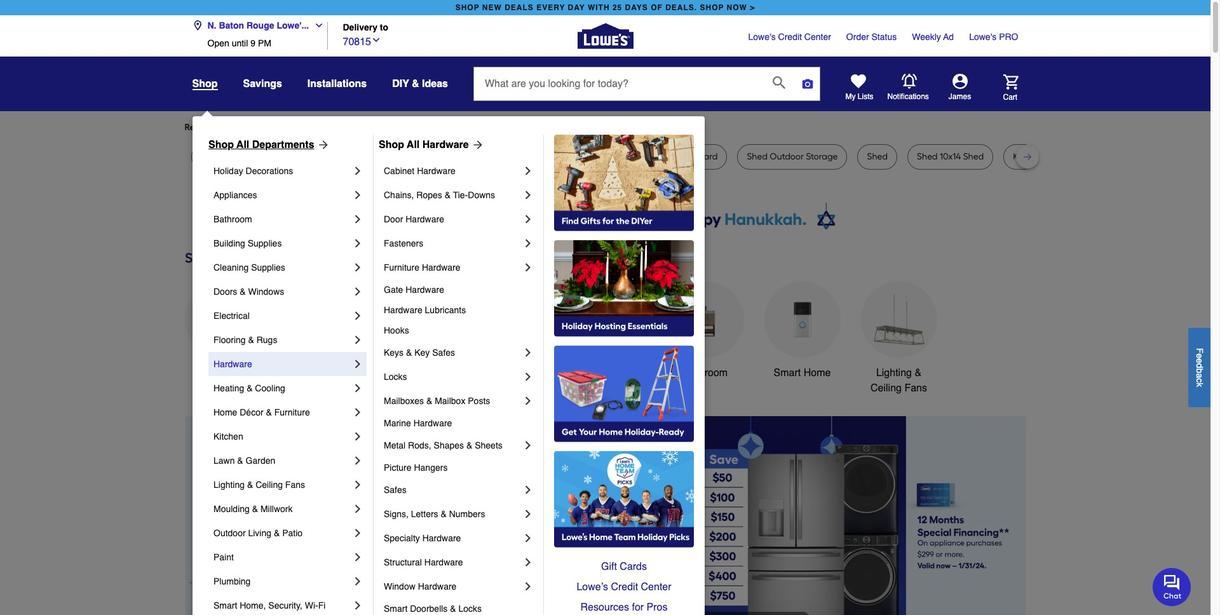 Task type: vqa. For each thing, say whether or not it's contained in the screenshot.
MARINE
yes



Task type: locate. For each thing, give the bounding box(es) containing it.
hardware inside 'link'
[[422, 263, 461, 273]]

safes right key at the bottom left
[[433, 348, 455, 358]]

1 vertical spatial appliances
[[198, 368, 248, 379]]

0 horizontal spatial all
[[237, 139, 249, 151]]

2 shed from the left
[[868, 151, 888, 162]]

smart inside button
[[774, 368, 801, 379]]

searches
[[248, 122, 285, 133]]

chevron right image for furniture hardware
[[522, 261, 535, 274]]

chevron right image for flooring & rugs
[[352, 334, 364, 347]]

chevron right image for safes
[[522, 484, 535, 497]]

arrow right image
[[314, 139, 330, 151], [1003, 528, 1016, 540]]

furniture up the kitchen link
[[275, 408, 310, 418]]

tools up equipment
[[613, 368, 636, 379]]

chevron right image for home décor & furniture
[[352, 406, 364, 419]]

lowe's credit center link
[[749, 31, 832, 43]]

lowe'...
[[277, 20, 309, 31]]

recommended
[[185, 122, 246, 133]]

& inside the lighting & ceiling fans button
[[915, 368, 922, 379]]

1 horizontal spatial ceiling
[[871, 383, 902, 394]]

0 horizontal spatial chevron down image
[[309, 20, 324, 31]]

a
[[1195, 373, 1206, 378]]

shop inside shop all hardware link
[[379, 139, 404, 151]]

door
[[384, 214, 403, 224]]

day
[[568, 3, 585, 12]]

locks down keys
[[384, 372, 407, 382]]

hardware up hardware lubricants
[[406, 285, 444, 295]]

0 horizontal spatial tools
[[308, 368, 331, 379]]

0 horizontal spatial kitchen
[[214, 432, 243, 442]]

0 horizontal spatial bathroom
[[214, 214, 252, 224]]

0 horizontal spatial lowe's
[[749, 32, 776, 42]]

1 horizontal spatial home
[[804, 368, 831, 379]]

lighting & ceiling fans inside 'link'
[[214, 480, 305, 490]]

2 tools from the left
[[613, 368, 636, 379]]

you up shop all hardware
[[413, 122, 428, 133]]

hardie board
[[665, 151, 718, 162]]

building supplies
[[214, 238, 282, 249]]

lighting & ceiling fans button
[[861, 282, 938, 396]]

shop 25 days of deals by category image
[[185, 247, 1027, 269]]

credit up search icon
[[779, 32, 802, 42]]

1 horizontal spatial lowe's
[[970, 32, 997, 42]]

holiday hosting essentials. image
[[555, 240, 694, 337]]

0 horizontal spatial lighting
[[214, 480, 245, 490]]

mailbox
[[435, 396, 466, 406]]

gate
[[384, 285, 403, 295]]

shop all hardware
[[379, 139, 469, 151]]

None search field
[[474, 67, 821, 113]]

1 vertical spatial fans
[[285, 480, 305, 490]]

1 horizontal spatial shop
[[379, 139, 404, 151]]

decorations for christmas
[[389, 383, 443, 394]]

savings
[[243, 78, 282, 90]]

1 horizontal spatial locks
[[459, 604, 482, 614]]

mailboxes & mailbox posts
[[384, 396, 490, 406]]

outdoor up equipment
[[573, 368, 610, 379]]

center up pros
[[641, 582, 672, 593]]

now
[[727, 3, 748, 12]]

appliances button
[[185, 282, 261, 381]]

& inside heating & cooling link
[[247, 383, 253, 394]]

chevron right image for paint
[[352, 551, 364, 564]]

& inside 'keys & key safes' 'link'
[[406, 348, 412, 358]]

0 vertical spatial home
[[804, 368, 831, 379]]

n. baton rouge lowe'...
[[208, 20, 309, 31]]

shop up lawn mower
[[209, 139, 234, 151]]

0 horizontal spatial shop
[[209, 139, 234, 151]]

pros
[[647, 602, 668, 614]]

1 you from the left
[[300, 122, 315, 133]]

outdoor
[[573, 368, 610, 379], [214, 528, 246, 539]]

tie-
[[453, 190, 468, 200]]

0 vertical spatial credit
[[779, 32, 802, 42]]

toilet
[[551, 151, 572, 162]]

diy & ideas
[[392, 78, 448, 90]]

lighting
[[877, 368, 912, 379], [214, 480, 245, 490]]

1 vertical spatial chevron down image
[[371, 35, 382, 45]]

supplies up cleaning supplies
[[248, 238, 282, 249]]

chevron right image
[[352, 165, 364, 177], [522, 189, 535, 202], [352, 237, 364, 250], [352, 286, 364, 298], [352, 334, 364, 347], [522, 347, 535, 359], [352, 358, 364, 371], [522, 371, 535, 383], [352, 382, 364, 395], [352, 431, 364, 443], [352, 455, 364, 467], [522, 532, 535, 545], [352, 551, 364, 564], [352, 575, 364, 588], [352, 600, 364, 612]]

james
[[949, 92, 972, 101]]

quikrete
[[601, 151, 635, 162]]

gift cards
[[602, 562, 647, 573]]

0 horizontal spatial home
[[214, 408, 237, 418]]

chat invite button image
[[1154, 568, 1192, 606]]

&
[[412, 78, 419, 90], [445, 190, 451, 200], [240, 287, 246, 297], [248, 335, 254, 345], [406, 348, 412, 358], [639, 368, 646, 379], [915, 368, 922, 379], [247, 383, 253, 394], [427, 396, 433, 406], [266, 408, 272, 418], [467, 441, 473, 451], [237, 456, 243, 466], [247, 480, 253, 490], [252, 504, 258, 514], [441, 509, 447, 520], [274, 528, 280, 539], [450, 604, 456, 614]]

2 lowe's from the left
[[970, 32, 997, 42]]

all up door interior
[[407, 139, 420, 151]]

hardware for furniture hardware
[[422, 263, 461, 273]]

picture hangers
[[384, 463, 448, 473]]

1 vertical spatial decorations
[[389, 383, 443, 394]]

hardware down signs, letters & numbers
[[423, 534, 461, 544]]

credit
[[779, 32, 802, 42], [611, 582, 639, 593]]

1 horizontal spatial fans
[[905, 383, 928, 394]]

1 vertical spatial locks
[[459, 604, 482, 614]]

0 vertical spatial fans
[[905, 383, 928, 394]]

1 vertical spatial arrow right image
[[1003, 528, 1016, 540]]

shed for shed outdoor storage
[[747, 151, 768, 162]]

cart button
[[986, 74, 1019, 102]]

home,
[[240, 601, 266, 611]]

search image
[[773, 76, 786, 89]]

0 horizontal spatial lighting & ceiling fans
[[214, 480, 305, 490]]

1 horizontal spatial lighting
[[877, 368, 912, 379]]

kitchen for kitchen
[[214, 432, 243, 442]]

flooring & rugs link
[[214, 328, 352, 352]]

0 horizontal spatial center
[[641, 582, 672, 593]]

all up mower
[[237, 139, 249, 151]]

my lists
[[846, 92, 874, 101]]

0 vertical spatial outdoor
[[573, 368, 610, 379]]

hardware up smart doorbells & locks
[[418, 582, 457, 592]]

1 horizontal spatial shop
[[700, 3, 725, 12]]

10x14
[[940, 151, 962, 162]]

0 horizontal spatial fans
[[285, 480, 305, 490]]

lowe's home team holiday picks. image
[[555, 451, 694, 548]]

kitchen inside button
[[476, 368, 510, 379]]

shed left outdoor
[[747, 151, 768, 162]]

1 horizontal spatial all
[[407, 139, 420, 151]]

1 horizontal spatial furniture
[[384, 263, 420, 273]]

e up d
[[1195, 354, 1206, 358]]

appliances inside appliances 'link'
[[214, 190, 257, 200]]

numbers
[[449, 509, 486, 520]]

2 shop from the left
[[700, 3, 725, 12]]

marine
[[384, 418, 411, 429]]

shop
[[192, 78, 218, 90]]

gate hardware
[[384, 285, 444, 295]]

1 vertical spatial bathroom
[[684, 368, 728, 379]]

for up shop all hardware
[[400, 122, 412, 133]]

1 horizontal spatial center
[[805, 32, 832, 42]]

furniture hardware link
[[384, 256, 522, 280]]

chains, ropes & tie-downs link
[[384, 183, 522, 207]]

kitchen up posts
[[476, 368, 510, 379]]

2 you from the left
[[413, 122, 428, 133]]

& inside the lighting & ceiling fans 'link'
[[247, 480, 253, 490]]

outdoor for outdoor living & patio
[[214, 528, 246, 539]]

& inside mailboxes & mailbox posts link
[[427, 396, 433, 406]]

picture
[[384, 463, 412, 473]]

lubricants
[[425, 305, 466, 315]]

1 vertical spatial lighting
[[214, 480, 245, 490]]

0 vertical spatial decorations
[[246, 166, 293, 176]]

bathroom inside 'button'
[[684, 368, 728, 379]]

outdoor tools & equipment
[[573, 368, 646, 394]]

outdoor inside outdoor tools & equipment
[[573, 368, 610, 379]]

1 horizontal spatial chevron down image
[[371, 35, 382, 45]]

hardware for structural hardware
[[425, 558, 463, 568]]

0 horizontal spatial safes
[[384, 485, 407, 495]]

wi-
[[305, 601, 318, 611]]

1 horizontal spatial decorations
[[389, 383, 443, 394]]

camera image
[[802, 78, 815, 90]]

shop up door
[[379, 139, 404, 151]]

& inside diy & ideas button
[[412, 78, 419, 90]]

paint
[[214, 553, 234, 563]]

faucets
[[513, 368, 549, 379]]

arrow left image
[[421, 528, 434, 540]]

1 vertical spatial credit
[[611, 582, 639, 593]]

letters
[[411, 509, 439, 520]]

building
[[214, 238, 245, 249]]

1 vertical spatial center
[[641, 582, 672, 593]]

shed right storage
[[868, 151, 888, 162]]

chevron right image
[[522, 165, 535, 177], [352, 189, 364, 202], [352, 213, 364, 226], [522, 213, 535, 226], [522, 237, 535, 250], [352, 261, 364, 274], [522, 261, 535, 274], [352, 310, 364, 322], [522, 395, 535, 408], [352, 406, 364, 419], [522, 439, 535, 452], [352, 479, 364, 492], [522, 484, 535, 497], [352, 503, 364, 516], [522, 508, 535, 521], [352, 527, 364, 540], [522, 556, 535, 569], [522, 581, 535, 593]]

0 vertical spatial lighting & ceiling fans
[[871, 368, 928, 394]]

0 vertical spatial locks
[[384, 372, 407, 382]]

shop left now
[[700, 3, 725, 12]]

Search Query text field
[[474, 67, 763, 100]]

chevron right image for lawn & garden
[[352, 455, 364, 467]]

bathroom link
[[214, 207, 352, 231]]

hardware down ropes
[[406, 214, 444, 224]]

mailboxes
[[384, 396, 424, 406]]

shed left 10x14
[[918, 151, 938, 162]]

location image
[[192, 20, 203, 31]]

0 horizontal spatial you
[[300, 122, 315, 133]]

cabinet hardware link
[[384, 159, 522, 183]]

chevron right image for bathroom
[[352, 213, 364, 226]]

heating & cooling link
[[214, 376, 352, 401]]

door interior
[[394, 151, 444, 162]]

savings button
[[243, 72, 282, 95]]

1 vertical spatial supplies
[[251, 263, 285, 273]]

supplies
[[248, 238, 282, 249], [251, 263, 285, 273]]

hardware inside 'link'
[[406, 214, 444, 224]]

0 horizontal spatial for
[[287, 122, 299, 133]]

outdoor inside "link"
[[214, 528, 246, 539]]

outdoor down moulding
[[214, 528, 246, 539]]

hardware for gate hardware
[[406, 285, 444, 295]]

1 horizontal spatial outdoor
[[573, 368, 610, 379]]

1 horizontal spatial you
[[413, 122, 428, 133]]

gift
[[602, 562, 617, 573]]

smart for smart home
[[774, 368, 801, 379]]

appliances down the holiday
[[214, 190, 257, 200]]

mailboxes & mailbox posts link
[[384, 389, 522, 413]]

0 horizontal spatial shop
[[456, 3, 480, 12]]

smart home button
[[765, 282, 841, 381]]

hooks
[[384, 326, 409, 336]]

gift cards link
[[555, 557, 694, 577]]

1 shed from the left
[[747, 151, 768, 162]]

decorations down peel
[[246, 166, 293, 176]]

25 days of deals. don't miss deals every day. same-day delivery on in-stock orders placed by 2 p m. image
[[185, 416, 390, 616]]

furniture up gate
[[384, 263, 420, 273]]

mower
[[225, 151, 253, 162]]

1 all from the left
[[237, 139, 249, 151]]

shop inside shop all departments link
[[209, 139, 234, 151]]

ceiling inside 'link'
[[256, 480, 283, 490]]

chevron right image for outdoor living & patio
[[352, 527, 364, 540]]

chevron down image down to
[[371, 35, 382, 45]]

hardware down "specialty hardware" link
[[425, 558, 463, 568]]

decorations down christmas
[[389, 383, 443, 394]]

chevron right image for locks
[[522, 371, 535, 383]]

d
[[1195, 363, 1206, 368]]

order status
[[847, 32, 897, 42]]

0 vertical spatial ceiling
[[871, 383, 902, 394]]

metal rods, shapes & sheets link
[[384, 434, 522, 458]]

3 shed from the left
[[918, 151, 938, 162]]

chevron down image left delivery at the top
[[309, 20, 324, 31]]

security,
[[269, 601, 303, 611]]

center left order
[[805, 32, 832, 42]]

baton
[[219, 20, 244, 31]]

furniture inside 'link'
[[384, 263, 420, 273]]

1 vertical spatial furniture
[[275, 408, 310, 418]]

1 vertical spatial kitchen
[[214, 432, 243, 442]]

bathroom
[[214, 214, 252, 224], [684, 368, 728, 379]]

1 lowe's from the left
[[749, 32, 776, 42]]

1 vertical spatial safes
[[384, 485, 407, 495]]

metal
[[384, 441, 406, 451]]

hardware down flooring
[[214, 359, 252, 369]]

1 vertical spatial lighting & ceiling fans
[[214, 480, 305, 490]]

chevron right image for electrical
[[352, 310, 364, 322]]

appliances up heating
[[198, 368, 248, 379]]

hardware down the fasteners 'link'
[[422, 263, 461, 273]]

living
[[248, 528, 272, 539]]

safes down the picture
[[384, 485, 407, 495]]

0 vertical spatial supplies
[[248, 238, 282, 249]]

lowe's left pro
[[970, 32, 997, 42]]

credit up resources for pros link
[[611, 582, 639, 593]]

0 horizontal spatial smart
[[214, 601, 237, 611]]

lowe's inside 'link'
[[970, 32, 997, 42]]

cleaning supplies link
[[214, 256, 352, 280]]

chevron right image for moulding & millwork
[[352, 503, 364, 516]]

keys & key safes link
[[384, 341, 522, 365]]

decorations inside christmas decorations button
[[389, 383, 443, 394]]

locks down window hardware "link"
[[459, 604, 482, 614]]

picture hangers link
[[384, 458, 535, 478]]

chevron right image for heating & cooling
[[352, 382, 364, 395]]

chevron down image inside the n. baton rouge lowe'... button
[[309, 20, 324, 31]]

1 horizontal spatial for
[[400, 122, 412, 133]]

0 horizontal spatial arrow right image
[[314, 139, 330, 151]]

chevron right image for door hardware
[[522, 213, 535, 226]]

0 vertical spatial center
[[805, 32, 832, 42]]

hangers
[[414, 463, 448, 473]]

0 vertical spatial safes
[[433, 348, 455, 358]]

shed right 10x14
[[964, 151, 984, 162]]

supplies for building supplies
[[248, 238, 282, 249]]

hardware up hooks
[[384, 305, 423, 315]]

kitchen up lawn
[[214, 432, 243, 442]]

for left pros
[[632, 602, 644, 614]]

0 vertical spatial furniture
[[384, 263, 420, 273]]

1 horizontal spatial tools
[[613, 368, 636, 379]]

0 vertical spatial lighting
[[877, 368, 912, 379]]

70815 button
[[343, 33, 382, 49]]

chevron right image for smart home, security, wi-fi
[[352, 600, 364, 612]]

0 vertical spatial kitchen
[[476, 368, 510, 379]]

for
[[287, 122, 299, 133], [400, 122, 412, 133], [632, 602, 644, 614]]

lowe's wishes you and your family a happy hanukkah. image
[[185, 203, 1027, 235]]

chevron right image for appliances
[[352, 189, 364, 202]]

2 shop from the left
[[379, 139, 404, 151]]

e up b
[[1195, 358, 1206, 363]]

supplies up windows on the left top
[[251, 263, 285, 273]]

1 vertical spatial home
[[214, 408, 237, 418]]

0 vertical spatial bathroom
[[214, 214, 252, 224]]

order
[[847, 32, 870, 42]]

chevron down image
[[309, 20, 324, 31], [371, 35, 382, 45]]

center for lowe's credit center
[[641, 582, 672, 593]]

2 all from the left
[[407, 139, 420, 151]]

1 horizontal spatial lighting & ceiling fans
[[871, 368, 928, 394]]

holiday
[[214, 166, 243, 176]]

tools down flooring & rugs link
[[308, 368, 331, 379]]

cleaning supplies
[[214, 263, 285, 273]]

1 vertical spatial ceiling
[[256, 480, 283, 490]]

appliances link
[[214, 183, 352, 207]]

tools
[[308, 368, 331, 379], [613, 368, 636, 379]]

more suggestions for you
[[326, 122, 428, 133]]

1 horizontal spatial credit
[[779, 32, 802, 42]]

chevron right image for signs, letters & numbers
[[522, 508, 535, 521]]

shop left new
[[456, 3, 480, 12]]

e
[[1195, 354, 1206, 358], [1195, 358, 1206, 363]]

1 horizontal spatial bathroom
[[684, 368, 728, 379]]

1 tools from the left
[[308, 368, 331, 379]]

lawn
[[214, 456, 235, 466]]

2 horizontal spatial smart
[[774, 368, 801, 379]]

0 vertical spatial appliances
[[214, 190, 257, 200]]

open
[[208, 38, 229, 48]]

1 vertical spatial outdoor
[[214, 528, 246, 539]]

garden
[[246, 456, 276, 466]]

0 horizontal spatial ceiling
[[256, 480, 283, 490]]

0 horizontal spatial outdoor
[[214, 528, 246, 539]]

0 vertical spatial chevron down image
[[309, 20, 324, 31]]

1 horizontal spatial kitchen
[[476, 368, 510, 379]]

0 horizontal spatial decorations
[[246, 166, 293, 176]]

appliances inside appliances button
[[198, 368, 248, 379]]

1 shop from the left
[[209, 139, 234, 151]]

you left more
[[300, 122, 315, 133]]

chevron right image for cabinet hardware
[[522, 165, 535, 177]]

1 horizontal spatial safes
[[433, 348, 455, 358]]

chevron down image inside 70815 button
[[371, 35, 382, 45]]

0 vertical spatial arrow right image
[[314, 139, 330, 151]]

hardware down interior on the top left
[[417, 166, 456, 176]]

shop all departments
[[209, 139, 314, 151]]

for up departments at the top left of page
[[287, 122, 299, 133]]

ceiling inside lighting & ceiling fans
[[871, 383, 902, 394]]

25
[[613, 3, 623, 12]]

credit inside "link"
[[611, 582, 639, 593]]

decorations inside holiday decorations link
[[246, 166, 293, 176]]

center inside "link"
[[641, 582, 672, 593]]

pm
[[258, 38, 271, 48]]

safes inside 'link'
[[433, 348, 455, 358]]

lowe's down >
[[749, 32, 776, 42]]

1 horizontal spatial smart
[[384, 604, 408, 614]]

0 horizontal spatial credit
[[611, 582, 639, 593]]

fans
[[905, 383, 928, 394], [285, 480, 305, 490]]

hardware for marine hardware
[[414, 418, 452, 429]]

hardware down mailboxes & mailbox posts
[[414, 418, 452, 429]]



Task type: describe. For each thing, give the bounding box(es) containing it.
doors & windows
[[214, 287, 284, 297]]

hardware inside "link"
[[214, 359, 252, 369]]

keys & key safes
[[384, 348, 455, 358]]

f e e d b a c k button
[[1189, 328, 1211, 407]]

smart for smart home, security, wi-fi
[[214, 601, 237, 611]]

doorbells
[[410, 604, 448, 614]]

fans inside lighting & ceiling fans
[[905, 383, 928, 394]]

locks link
[[384, 365, 522, 389]]

home inside home décor & furniture link
[[214, 408, 237, 418]]

chevron right image for plumbing
[[352, 575, 364, 588]]

lowe's home improvement cart image
[[1004, 74, 1019, 89]]

of
[[651, 3, 663, 12]]

up to 30 percent off select major appliances. plus, save up to an extra $750 on major appliances. image
[[410, 416, 1027, 616]]

hardware for window hardware
[[418, 582, 457, 592]]

chevron right image for structural hardware
[[522, 556, 535, 569]]

diy & ideas button
[[392, 72, 448, 95]]

kitchen link
[[214, 425, 352, 449]]

installations
[[308, 78, 367, 90]]

2 horizontal spatial for
[[632, 602, 644, 614]]

more
[[326, 122, 346, 133]]

shed outdoor storage
[[747, 151, 838, 162]]

chevron right image for holiday decorations
[[352, 165, 364, 177]]

lighting & ceiling fans inside button
[[871, 368, 928, 394]]

chevron right image for cleaning supplies
[[352, 261, 364, 274]]

9
[[251, 38, 256, 48]]

moulding
[[214, 504, 250, 514]]

shop all departments link
[[209, 137, 330, 153]]

lowe's for lowe's credit center
[[749, 32, 776, 42]]

chevron right image for specialty hardware
[[522, 532, 535, 545]]

christmas decorations button
[[378, 282, 454, 396]]

& inside chains, ropes & tie-downs link
[[445, 190, 451, 200]]

decorations for holiday
[[246, 166, 293, 176]]

shop for shop all departments
[[209, 139, 234, 151]]

door hardware link
[[384, 207, 522, 231]]

supplies for cleaning supplies
[[251, 263, 285, 273]]

hardware for cabinet hardware
[[417, 166, 456, 176]]

chevron right image for building supplies
[[352, 237, 364, 250]]

you for more suggestions for you
[[413, 122, 428, 133]]

departments
[[252, 139, 314, 151]]

weekly
[[913, 32, 942, 42]]

stick
[[301, 151, 320, 162]]

arrow right image
[[469, 139, 484, 151]]

cleaning
[[214, 263, 249, 273]]

window
[[384, 582, 416, 592]]

hardware for specialty hardware
[[423, 534, 461, 544]]

key
[[415, 348, 430, 358]]

until
[[232, 38, 248, 48]]

downs
[[468, 190, 495, 200]]

70815
[[343, 36, 371, 47]]

suggestions
[[348, 122, 398, 133]]

you for recommended searches for you
[[300, 122, 315, 133]]

windows
[[248, 287, 284, 297]]

to
[[380, 23, 389, 33]]

metal rods, shapes & sheets
[[384, 441, 503, 451]]

chevron right image for mailboxes & mailbox posts
[[522, 395, 535, 408]]

lawn & garden link
[[214, 449, 352, 473]]

status
[[872, 32, 897, 42]]

4 shed from the left
[[964, 151, 984, 162]]

smart for smart doorbells & locks
[[384, 604, 408, 614]]

for for searches
[[287, 122, 299, 133]]

outdoor tools & equipment button
[[571, 282, 648, 396]]

hardware lubricants link
[[384, 300, 535, 320]]

notifications
[[888, 92, 930, 101]]

specialty hardware
[[384, 534, 461, 544]]

chevron right image for chains, ropes & tie-downs
[[522, 189, 535, 202]]

arrow right image inside shop all departments link
[[314, 139, 330, 151]]

smart home
[[774, 368, 831, 379]]

tools inside button
[[308, 368, 331, 379]]

& inside flooring & rugs link
[[248, 335, 254, 345]]

chevron right image for window hardware
[[522, 581, 535, 593]]

peel stick wallpaper
[[282, 151, 364, 162]]

0 horizontal spatial furniture
[[275, 408, 310, 418]]

door
[[394, 151, 413, 162]]

& inside doors & windows link
[[240, 287, 246, 297]]

fans inside 'link'
[[285, 480, 305, 490]]

lowe's home improvement notification center image
[[902, 74, 917, 89]]

bathroom button
[[668, 282, 744, 381]]

& inside metal rods, shapes & sheets link
[[467, 441, 473, 451]]

home inside smart home button
[[804, 368, 831, 379]]

& inside lawn & garden 'link'
[[237, 456, 243, 466]]

tools inside outdoor tools & equipment
[[613, 368, 636, 379]]

heating
[[214, 383, 244, 394]]

credit for lowe's
[[779, 32, 802, 42]]

sheets
[[475, 441, 503, 451]]

credit for lowe's
[[611, 582, 639, 593]]

shop button
[[192, 78, 218, 90]]

structural hardware link
[[384, 551, 522, 575]]

b
[[1195, 368, 1206, 373]]

chevron right image for keys & key safes
[[522, 347, 535, 359]]

lighting & ceiling fans link
[[214, 473, 352, 497]]

hardware for door hardware
[[406, 214, 444, 224]]

lowe's
[[577, 582, 609, 593]]

chevron right image for hardware
[[352, 358, 364, 371]]

& inside outdoor tools & equipment
[[639, 368, 646, 379]]

plumbing link
[[214, 570, 352, 594]]

hardware up interior on the top left
[[423, 139, 469, 151]]

chevron right image for metal rods, shapes & sheets
[[522, 439, 535, 452]]

kitchen for kitchen faucets
[[476, 368, 510, 379]]

get your home holiday-ready. image
[[555, 346, 694, 443]]

delivery to
[[343, 23, 389, 33]]

hardware link
[[214, 352, 352, 376]]

rouge
[[247, 20, 274, 31]]

doors
[[214, 287, 237, 297]]

1 horizontal spatial arrow right image
[[1003, 528, 1016, 540]]

center for lowe's credit center
[[805, 32, 832, 42]]

building supplies link
[[214, 231, 352, 256]]

lowe's for lowe's pro
[[970, 32, 997, 42]]

lists
[[858, 92, 874, 101]]

shop all hardware link
[[379, 137, 484, 153]]

1 shop from the left
[[456, 3, 480, 12]]

more suggestions for you link
[[326, 121, 439, 134]]

for for suggestions
[[400, 122, 412, 133]]

lawn
[[201, 151, 223, 162]]

outdoor for outdoor tools & equipment
[[573, 368, 610, 379]]

2 e from the top
[[1195, 358, 1206, 363]]

smart doorbells & locks link
[[384, 599, 535, 616]]

furniture hardware
[[384, 263, 461, 273]]

chevron right image for fasteners
[[522, 237, 535, 250]]

signs, letters & numbers
[[384, 509, 486, 520]]

cart
[[1004, 93, 1018, 101]]

recommended searches for you
[[185, 122, 315, 133]]

& inside signs, letters & numbers link
[[441, 509, 447, 520]]

all for hardware
[[407, 139, 420, 151]]

chevron right image for doors & windows
[[352, 286, 364, 298]]

lighting inside 'link'
[[214, 480, 245, 490]]

heating & cooling
[[214, 383, 285, 394]]

christmas decorations
[[389, 368, 443, 394]]

with
[[588, 3, 610, 12]]

new
[[483, 3, 502, 12]]

delivery
[[343, 23, 378, 33]]

hardware lubricants
[[384, 305, 466, 315]]

deals
[[505, 3, 534, 12]]

c
[[1195, 378, 1206, 383]]

chevron right image for lighting & ceiling fans
[[352, 479, 364, 492]]

0 horizontal spatial locks
[[384, 372, 407, 382]]

rugs
[[257, 335, 278, 345]]

lowe's home improvement lists image
[[851, 74, 866, 89]]

& inside moulding & millwork link
[[252, 504, 258, 514]]

shed for shed
[[868, 151, 888, 162]]

shop for shop all hardware
[[379, 139, 404, 151]]

lawn & garden
[[214, 456, 276, 466]]

lowe's home improvement logo image
[[578, 8, 634, 64]]

1 e from the top
[[1195, 354, 1206, 358]]

find gifts for the diyer. image
[[555, 135, 694, 231]]

window hardware link
[[384, 575, 522, 599]]

ad
[[944, 32, 955, 42]]

& inside outdoor living & patio "link"
[[274, 528, 280, 539]]

lighting inside lighting & ceiling fans
[[877, 368, 912, 379]]

décor
[[240, 408, 264, 418]]

outdoor living & patio link
[[214, 521, 352, 546]]

marine hardware link
[[384, 413, 535, 434]]

all for departments
[[237, 139, 249, 151]]

cooling
[[255, 383, 285, 394]]

& inside home décor & furniture link
[[266, 408, 272, 418]]

electrical link
[[214, 304, 352, 328]]

fi
[[318, 601, 326, 611]]

& inside the smart doorbells & locks link
[[450, 604, 456, 614]]

smart home, security, wi-fi
[[214, 601, 326, 611]]

recommended searches for you heading
[[185, 121, 1027, 134]]

resources for pros
[[581, 602, 668, 614]]

lowe's pro link
[[970, 31, 1019, 43]]

shed for shed 10x14 shed
[[918, 151, 938, 162]]

>
[[751, 3, 756, 12]]

every
[[537, 3, 566, 12]]

chevron right image for kitchen
[[352, 431, 364, 443]]

shed 10x14 shed
[[918, 151, 984, 162]]



